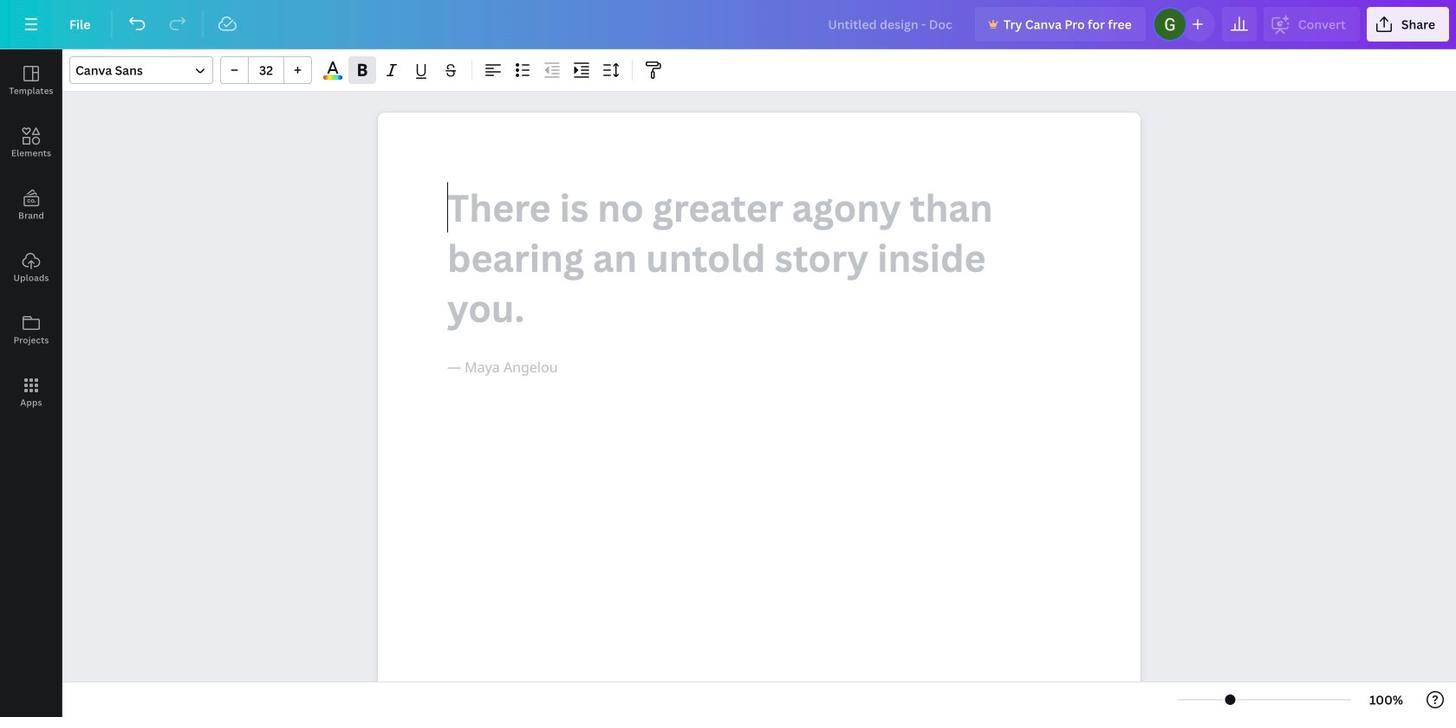 Task type: vqa. For each thing, say whether or not it's contained in the screenshot.
Dirk Hardpeck icon
no



Task type: locate. For each thing, give the bounding box(es) containing it.
None text field
[[378, 113, 1141, 718]]

Zoom button
[[1358, 687, 1415, 714]]

main menu bar
[[0, 0, 1456, 49]]

Design title text field
[[814, 7, 968, 42]]

color range image
[[323, 76, 342, 80]]

– – number field
[[254, 62, 278, 78]]

group
[[220, 56, 312, 84]]



Task type: describe. For each thing, give the bounding box(es) containing it.
side panel tab list
[[0, 49, 62, 424]]



